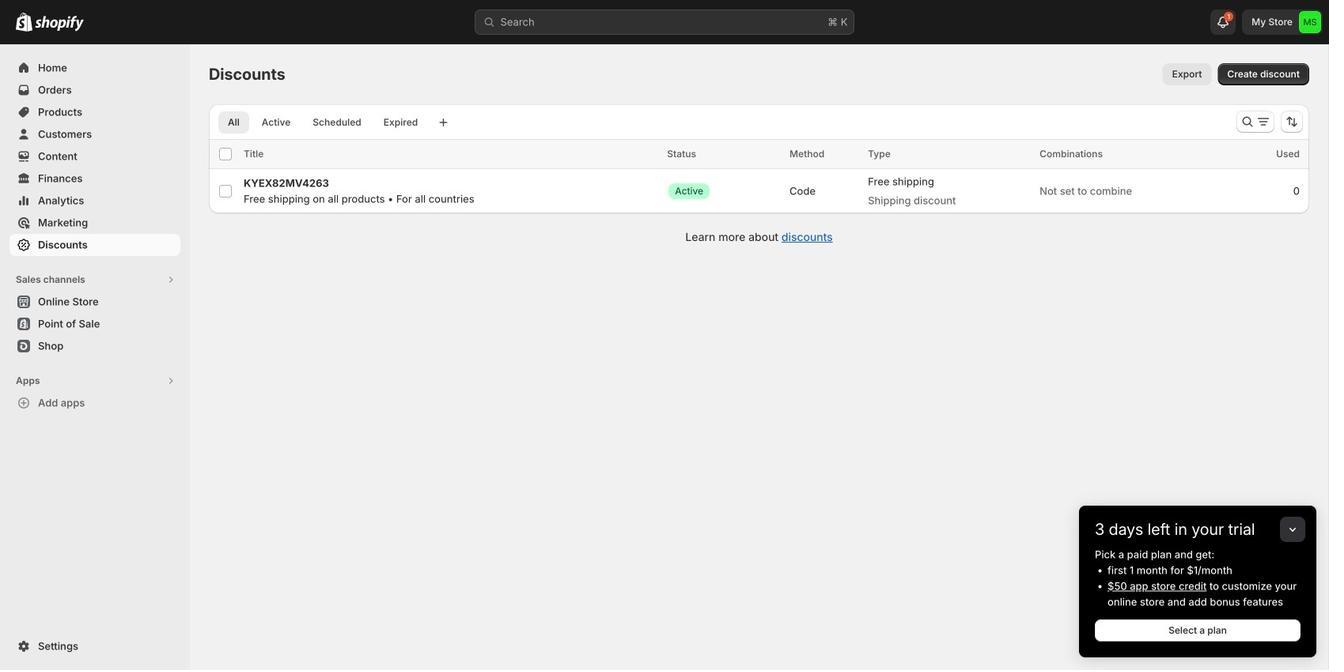 Task type: vqa. For each thing, say whether or not it's contained in the screenshot.
Shopify image
yes



Task type: locate. For each thing, give the bounding box(es) containing it.
tab list
[[215, 111, 431, 134]]

shopify image
[[16, 12, 32, 31]]

my store image
[[1299, 11, 1321, 33]]



Task type: describe. For each thing, give the bounding box(es) containing it.
shopify image
[[35, 16, 84, 31]]



